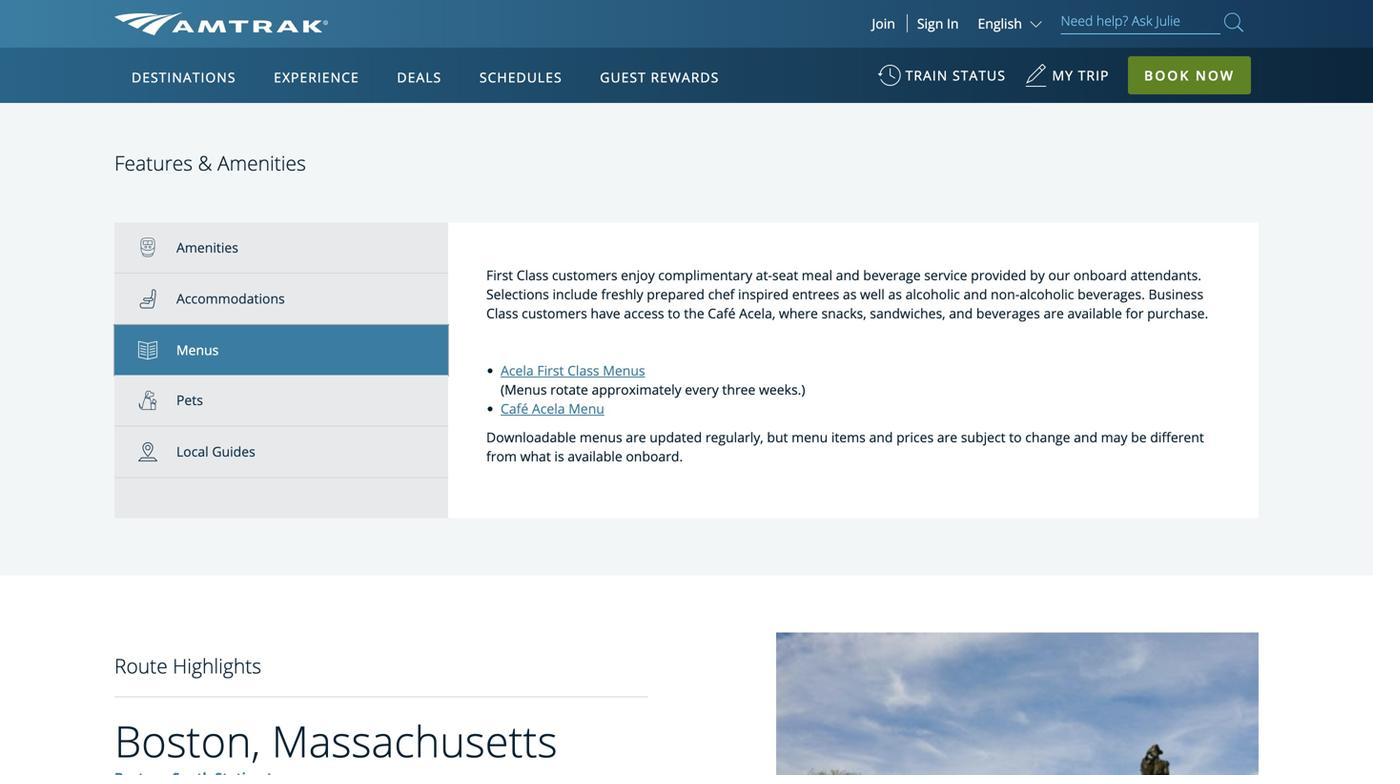 Task type: vqa. For each thing, say whether or not it's contained in the screenshot.
top Reservation
no



Task type: describe. For each thing, give the bounding box(es) containing it.
massachusetts
[[272, 712, 557, 770]]

have
[[591, 304, 620, 322]]

accommodations
[[176, 290, 285, 308]]

more
[[316, 52, 349, 70]]

sandwiches,
[[870, 304, 946, 322]]

1 as from the left
[[843, 285, 857, 303]]

rewards
[[651, 68, 719, 86]]

accommodations button
[[114, 274, 448, 325]]

sign
[[917, 14, 943, 32]]

menus
[[580, 428, 622, 446]]

different
[[1150, 428, 1204, 446]]

train status
[[906, 66, 1006, 84]]

may
[[1101, 428, 1128, 446]]

downloadable menus are updated regularly, but menu items and prices are subject to change and may be different from what is available onboard.
[[486, 428, 1204, 465]]

route
[[114, 652, 168, 679]]

menus button
[[114, 325, 448, 375]]

first inside the first class customers enjoy complimentary at-seat meal and beverage service provided by our onboard attendants. selections include freshly prepared chef inspired entrees as well as alcoholic and non-alcoholic beverages. business class customers have access to the café acela, where snacks, sandwiches, and beverages are available for purchase.
[[486, 266, 513, 284]]

schedules link
[[472, 48, 570, 103]]

rotate
[[550, 380, 588, 398]]

complimentary
[[658, 266, 752, 284]]

approximately
[[592, 380, 681, 398]]

access
[[129, 52, 170, 70]]

book now
[[1144, 66, 1235, 84]]

access
[[624, 304, 664, 322]]

deals button
[[389, 51, 449, 104]]

to inside the first class customers enjoy complimentary at-seat meal and beverage service provided by our onboard attendants. selections include freshly prepared chef inspired entrees as well as alcoholic and non-alcoholic beverages. business class customers have access to the café acela, where snacks, sandwiches, and beverages are available for purchase.
[[668, 304, 681, 322]]

destinations
[[132, 68, 236, 86]]

0 horizontal spatial are
[[626, 428, 646, 446]]

snacks,
[[821, 304, 866, 322]]

menu
[[792, 428, 828, 446]]

1 vertical spatial customers
[[522, 304, 587, 322]]

and left the beverages
[[949, 304, 973, 322]]

downloadable
[[486, 428, 576, 446]]

enjoy
[[621, 266, 655, 284]]

2 as from the left
[[888, 285, 902, 303]]

lounges
[[236, 52, 285, 70]]

updated
[[650, 428, 702, 446]]

now
[[1196, 66, 1235, 84]]

book
[[1144, 66, 1190, 84]]

schedules
[[480, 68, 562, 86]]

include
[[553, 285, 598, 303]]

english button
[[978, 14, 1047, 32]]

train status link
[[878, 57, 1006, 104]]

stations
[[292, 14, 341, 32]]

onboard.
[[626, 447, 683, 465]]

book now button
[[1128, 56, 1251, 94]]

boston,
[[114, 712, 261, 770]]

are inside the first class customers enjoy complimentary at-seat meal and beverage service provided by our onboard attendants. selections include freshly prepared chef inspired entrees as well as alcoholic and non-alcoholic beverages. business class customers have access to the café acela, where snacks, sandwiches, and beverages are available for purchase.
[[1044, 304, 1064, 322]]

beverage
[[863, 266, 921, 284]]

trip
[[1078, 66, 1109, 84]]

in
[[947, 14, 959, 32]]

three
[[722, 380, 756, 398]]

experience
[[274, 68, 359, 86]]

banner containing join
[[0, 0, 1373, 440]]

our
[[1048, 266, 1070, 284]]

acela first class menus link
[[501, 361, 645, 379]]

to inside priority boarding at select stations complimentary at-seat meal service access to station lounges and more
[[174, 52, 186, 70]]

inspired
[[738, 285, 789, 303]]

priority
[[129, 14, 174, 32]]

at- inside priority boarding at select stations complimentary at-seat meal service access to station lounges and more
[[228, 33, 245, 51]]

(menus
[[501, 380, 547, 398]]

pictoral icon for train image
[[138, 238, 176, 257]]

Please enter your search item search field
[[1061, 10, 1221, 34]]

amtrak image
[[114, 12, 328, 35]]

pictoral icon for menu image
[[138, 341, 176, 360]]

seat inside the first class customers enjoy complimentary at-seat meal and beverage service provided by our onboard attendants. selections include freshly prepared chef inspired entrees as well as alcoholic and non-alcoholic beverages. business class customers have access to the café acela, where snacks, sandwiches, and beverages are available for purchase.
[[772, 266, 798, 284]]

and left non-
[[964, 285, 987, 303]]

by
[[1030, 266, 1045, 284]]

to inside downloadable menus are updated regularly, but menu items and prices are subject to change and may be different from what is available onboard.
[[1009, 428, 1022, 446]]

route highlights
[[114, 652, 261, 679]]

my trip button
[[1025, 57, 1109, 104]]

join
[[872, 14, 895, 32]]

at
[[237, 14, 249, 32]]

menus inside button
[[176, 341, 219, 359]]

2 alcoholic from the left
[[1020, 285, 1074, 303]]

available inside downloadable menus are updated regularly, but menu items and prices are subject to change and may be different from what is available onboard.
[[568, 447, 622, 465]]

guest
[[600, 68, 646, 86]]

list containing amenities
[[114, 222, 448, 518]]

but
[[767, 428, 788, 446]]

pets button
[[114, 375, 448, 427]]

first class customers enjoy complimentary at-seat meal and beverage service provided by our onboard attendants. selections include freshly prepared chef inspired entrees as well as alcoholic and non-alcoholic beverages. business class customers have access to the café acela, where snacks, sandwiches, and beverages are available for purchase.
[[486, 266, 1208, 322]]

chef
[[708, 285, 735, 303]]

and left may
[[1074, 428, 1098, 446]]

0 vertical spatial amenities
[[217, 149, 306, 177]]

onboard
[[1074, 266, 1127, 284]]

prepared
[[647, 285, 705, 303]]

1 horizontal spatial are
[[937, 428, 957, 446]]



Task type: locate. For each thing, give the bounding box(es) containing it.
2 vertical spatial class
[[567, 361, 599, 379]]

list
[[114, 222, 448, 518]]

provided
[[971, 266, 1027, 284]]

and up the entrees
[[836, 266, 860, 284]]

1 vertical spatial meal
[[802, 266, 832, 284]]

service
[[309, 33, 352, 51], [924, 266, 967, 284]]

business
[[1149, 285, 1204, 303]]

sign in
[[917, 14, 959, 32]]

class
[[517, 266, 549, 284], [486, 304, 518, 322], [567, 361, 599, 379]]

2 vertical spatial to
[[1009, 428, 1022, 446]]

boston, massachusetts
[[114, 712, 557, 770]]

sign in button
[[917, 14, 959, 32]]

and
[[289, 52, 312, 70], [836, 266, 860, 284], [964, 285, 987, 303], [949, 304, 973, 322], [869, 428, 893, 446], [1074, 428, 1098, 446]]

1 vertical spatial service
[[924, 266, 967, 284]]

available inside the first class customers enjoy complimentary at-seat meal and beverage service provided by our onboard attendants. selections include freshly prepared chef inspired entrees as well as alcoholic and non-alcoholic beverages. business class customers have access to the café acela, where snacks, sandwiches, and beverages are available for purchase.
[[1067, 304, 1122, 322]]

0 vertical spatial customers
[[552, 266, 617, 284]]

seat up inspired
[[772, 266, 798, 284]]

0 vertical spatial available
[[1067, 304, 1122, 322]]

from
[[486, 447, 517, 465]]

prices
[[896, 428, 934, 446]]

acela first class menus (menus rotate approximately every three weeks.) café acela menu
[[501, 361, 805, 418]]

service inside the first class customers enjoy complimentary at-seat meal and beverage service provided by our onboard attendants. selections include freshly prepared chef inspired entrees as well as alcoholic and non-alcoholic beverages. business class customers have access to the café acela, where snacks, sandwiches, and beverages are available for purchase.
[[924, 266, 967, 284]]

complimentary
[[129, 33, 225, 51]]

application
[[185, 159, 643, 426]]

class down selections
[[486, 304, 518, 322]]

meal inside priority boarding at select stations complimentary at-seat meal service access to station lounges and more
[[274, 33, 305, 51]]

0 vertical spatial first
[[486, 266, 513, 284]]

at- down the at
[[228, 33, 245, 51]]

every
[[685, 380, 719, 398]]

at- inside the first class customers enjoy complimentary at-seat meal and beverage service provided by our onboard attendants. selections include freshly prepared chef inspired entrees as well as alcoholic and non-alcoholic beverages. business class customers have access to the café acela, where snacks, sandwiches, and beverages are available for purchase.
[[756, 266, 772, 284]]

destinations button
[[124, 51, 244, 104]]

meal inside the first class customers enjoy complimentary at-seat meal and beverage service provided by our onboard attendants. selections include freshly prepared chef inspired entrees as well as alcoholic and non-alcoholic beverages. business class customers have access to the café acela, where snacks, sandwiches, and beverages are available for purchase.
[[802, 266, 832, 284]]

menus up pets
[[176, 341, 219, 359]]

café down (menus
[[501, 399, 528, 418]]

café inside the first class customers enjoy complimentary at-seat meal and beverage service provided by our onboard attendants. selections include freshly prepared chef inspired entrees as well as alcoholic and non-alcoholic beverages. business class customers have access to the café acela, where snacks, sandwiches, and beverages are available for purchase.
[[708, 304, 736, 322]]

1 horizontal spatial first
[[537, 361, 564, 379]]

and right items at right bottom
[[869, 428, 893, 446]]

0 horizontal spatial seat
[[245, 33, 271, 51]]

0 horizontal spatial meal
[[274, 33, 305, 51]]

attendants.
[[1131, 266, 1202, 284]]

café acela menu link
[[501, 399, 604, 418]]

local
[[176, 442, 209, 461]]

join button
[[861, 14, 908, 32]]

freshly
[[601, 285, 643, 303]]

class inside acela first class menus (menus rotate approximately every three weeks.) café acela menu
[[567, 361, 599, 379]]

highlights
[[173, 652, 261, 679]]

purchase.
[[1147, 304, 1208, 322]]

1 horizontal spatial to
[[668, 304, 681, 322]]

1 vertical spatial seat
[[772, 266, 798, 284]]

the
[[684, 304, 704, 322]]

1 horizontal spatial at-
[[756, 266, 772, 284]]

0 horizontal spatial first
[[486, 266, 513, 284]]

0 vertical spatial at-
[[228, 33, 245, 51]]

what
[[520, 447, 551, 465]]

regularly,
[[705, 428, 764, 446]]

1 horizontal spatial available
[[1067, 304, 1122, 322]]

boarding
[[177, 14, 234, 32]]

pictoral icon for local-guides image
[[138, 442, 176, 461]]

1 vertical spatial café
[[501, 399, 528, 418]]

experience button
[[266, 51, 367, 104]]

0 vertical spatial seat
[[245, 33, 271, 51]]

train
[[906, 66, 948, 84]]

2 horizontal spatial are
[[1044, 304, 1064, 322]]

at- up inspired
[[756, 266, 772, 284]]

my
[[1052, 66, 1074, 84]]

1 vertical spatial acela
[[532, 399, 565, 418]]

at-
[[228, 33, 245, 51], [756, 266, 772, 284]]

application inside banner
[[185, 159, 643, 426]]

to right the subject
[[1009, 428, 1022, 446]]

0 vertical spatial to
[[174, 52, 186, 70]]

acela up (menus
[[501, 361, 534, 379]]

service left provided
[[924, 266, 967, 284]]

english
[[978, 14, 1022, 32]]

café inside acela first class menus (menus rotate approximately every three weeks.) café acela menu
[[501, 399, 528, 418]]

selections
[[486, 285, 549, 303]]

regions map image
[[185, 159, 643, 426]]

acela down "rotate"
[[532, 399, 565, 418]]

0 horizontal spatial alcoholic
[[905, 285, 960, 303]]

menus up approximately
[[603, 361, 645, 379]]

0 vertical spatial meal
[[274, 33, 305, 51]]

amenities right &
[[217, 149, 306, 177]]

beverages
[[976, 304, 1040, 322]]

menus inside acela first class menus (menus rotate approximately every three weeks.) café acela menu
[[603, 361, 645, 379]]

acela
[[501, 361, 534, 379], [532, 399, 565, 418]]

and inside priority boarding at select stations complimentary at-seat meal service access to station lounges and more
[[289, 52, 312, 70]]

available down menus on the bottom left
[[568, 447, 622, 465]]

service inside priority boarding at select stations complimentary at-seat meal service access to station lounges and more
[[309, 33, 352, 51]]

alcoholic
[[905, 285, 960, 303], [1020, 285, 1074, 303]]

amenities up accommodations
[[176, 238, 238, 256]]

first inside acela first class menus (menus rotate approximately every three weeks.) café acela menu
[[537, 361, 564, 379]]

1 horizontal spatial as
[[888, 285, 902, 303]]

café
[[708, 304, 736, 322], [501, 399, 528, 418]]

amenities inside button
[[176, 238, 238, 256]]

pets
[[176, 391, 203, 409]]

select
[[253, 14, 288, 32]]

where
[[779, 304, 818, 322]]

well
[[860, 285, 885, 303]]

0 horizontal spatial at-
[[228, 33, 245, 51]]

0 horizontal spatial as
[[843, 285, 857, 303]]

0 horizontal spatial to
[[174, 52, 186, 70]]

status
[[953, 66, 1006, 84]]

1 horizontal spatial alcoholic
[[1020, 285, 1074, 303]]

acela,
[[739, 304, 776, 322]]

my trip
[[1052, 66, 1109, 84]]

features
[[114, 149, 193, 177]]

first
[[486, 266, 513, 284], [537, 361, 564, 379]]

1 alcoholic from the left
[[905, 285, 960, 303]]

menu
[[569, 399, 604, 418]]

0 vertical spatial café
[[708, 304, 736, 322]]

seat inside priority boarding at select stations complimentary at-seat meal service access to station lounges and more
[[245, 33, 271, 51]]

café down chef
[[708, 304, 736, 322]]

banner
[[0, 0, 1373, 440]]

change
[[1025, 428, 1070, 446]]

menus list item
[[114, 325, 448, 375]]

items
[[831, 428, 866, 446]]

1 vertical spatial first
[[537, 361, 564, 379]]

to down complimentary
[[174, 52, 186, 70]]

alcoholic down "by"
[[1020, 285, 1074, 303]]

amenities button
[[114, 222, 448, 274]]

0 horizontal spatial available
[[568, 447, 622, 465]]

guides
[[212, 442, 255, 461]]

and left more at the left
[[289, 52, 312, 70]]

menus
[[176, 341, 219, 359], [603, 361, 645, 379]]

0 horizontal spatial menus
[[176, 341, 219, 359]]

as down beverage at top right
[[888, 285, 902, 303]]

guest rewards button
[[592, 51, 727, 104]]

features & amenities
[[114, 149, 306, 177]]

search icon image
[[1224, 9, 1243, 35]]

0 vertical spatial service
[[309, 33, 352, 51]]

station
[[190, 52, 233, 70]]

seat up lounges
[[245, 33, 271, 51]]

complimentary at-seat meal service link
[[129, 33, 352, 51]]

meal down select
[[274, 33, 305, 51]]

are down our at the right top of the page
[[1044, 304, 1064, 322]]

1 vertical spatial at-
[[756, 266, 772, 284]]

guest rewards
[[600, 68, 719, 86]]

beverages.
[[1078, 285, 1145, 303]]

pictoral icon for seat image
[[138, 289, 176, 309]]

0 vertical spatial acela
[[501, 361, 534, 379]]

1 vertical spatial to
[[668, 304, 681, 322]]

1 horizontal spatial seat
[[772, 266, 798, 284]]

to down prepared
[[668, 304, 681, 322]]

seat
[[245, 33, 271, 51], [772, 266, 798, 284]]

1 vertical spatial class
[[486, 304, 518, 322]]

1 horizontal spatial service
[[924, 266, 967, 284]]

2 horizontal spatial to
[[1009, 428, 1022, 446]]

meal up the entrees
[[802, 266, 832, 284]]

class up selections
[[517, 266, 549, 284]]

are right prices
[[937, 428, 957, 446]]

0 horizontal spatial café
[[501, 399, 528, 418]]

as up snacks, at the top right of page
[[843, 285, 857, 303]]

1 vertical spatial menus
[[603, 361, 645, 379]]

are
[[1044, 304, 1064, 322], [626, 428, 646, 446], [937, 428, 957, 446]]

1 horizontal spatial menus
[[603, 361, 645, 379]]

0 vertical spatial menus
[[176, 341, 219, 359]]

alcoholic up sandwiches, at right top
[[905, 285, 960, 303]]

1 horizontal spatial meal
[[802, 266, 832, 284]]

subject
[[961, 428, 1006, 446]]

are up onboard.
[[626, 428, 646, 446]]

0 vertical spatial class
[[517, 266, 549, 284]]

first up "rotate"
[[537, 361, 564, 379]]

amenities
[[217, 149, 306, 177], [176, 238, 238, 256]]

1 vertical spatial amenities
[[176, 238, 238, 256]]

0 horizontal spatial service
[[309, 33, 352, 51]]

1 vertical spatial available
[[568, 447, 622, 465]]

first up selections
[[486, 266, 513, 284]]

available down beverages. at the right top of the page
[[1067, 304, 1122, 322]]

local guides button
[[114, 427, 448, 478]]

1 horizontal spatial café
[[708, 304, 736, 322]]

pictoral icon for pets image
[[138, 391, 176, 410]]

customers up include
[[552, 266, 617, 284]]

class up "rotate"
[[567, 361, 599, 379]]

service up more at the left
[[309, 33, 352, 51]]

customers down include
[[522, 304, 587, 322]]



